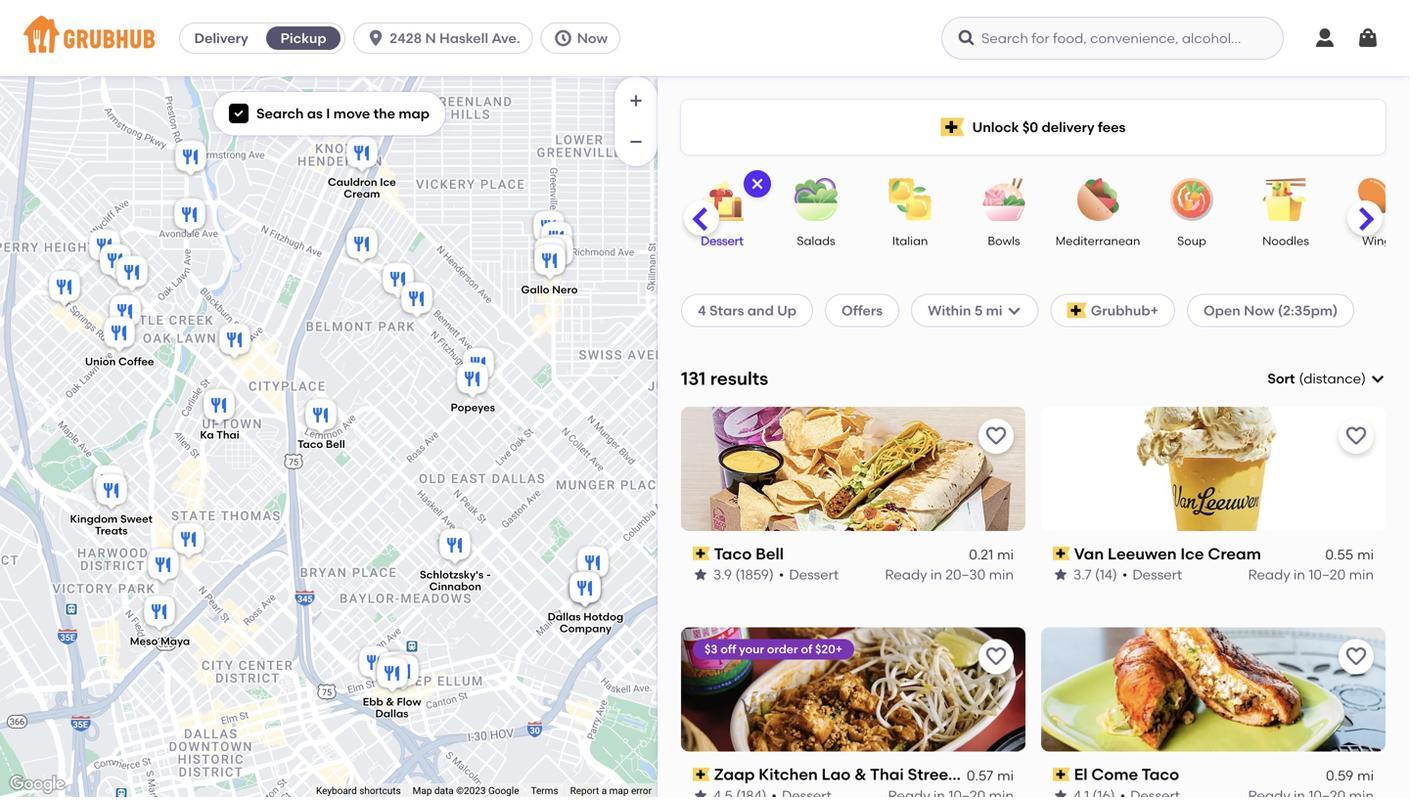Task type: locate. For each thing, give the bounding box(es) containing it.
•
[[779, 567, 785, 583], [1123, 567, 1128, 583]]

cinnabon
[[430, 580, 482, 594]]

5
[[975, 302, 983, 319]]

in left 10–20
[[1294, 567, 1306, 583]]

wings
[[1363, 234, 1398, 248]]

minus icon image
[[627, 132, 646, 152]]

4 stars and up
[[698, 302, 797, 319]]

0 horizontal spatial dallas
[[376, 708, 409, 721]]

1 in from the left
[[931, 567, 943, 583]]

up
[[778, 302, 797, 319]]

0 vertical spatial subscription pass image
[[1054, 547, 1071, 561]]

off
[[721, 643, 737, 657]]

ka
[[200, 429, 214, 442]]

0 horizontal spatial grubhub plus flag logo image
[[942, 118, 965, 137]]

ice right leeuwen
[[1181, 545, 1205, 564]]

1 vertical spatial dallas
[[376, 708, 409, 721]]

0 vertical spatial bell
[[326, 438, 345, 451]]

None field
[[1268, 369, 1386, 389]]

sort
[[1268, 371, 1296, 387]]

taco bell
[[714, 545, 784, 564]]

0 horizontal spatial dessert
[[701, 234, 744, 248]]

1 vertical spatial &
[[855, 766, 867, 785]]

1 vertical spatial bell
[[756, 545, 784, 564]]

1 • from the left
[[779, 567, 785, 583]]

save this restaurant image
[[985, 425, 1009, 448], [1345, 425, 1369, 448], [985, 646, 1009, 669]]

& right ebb
[[386, 696, 394, 709]]

0 vertical spatial subscription pass image
[[693, 547, 711, 561]]

taco for el come taco
[[1142, 766, 1180, 785]]

in for van leeuwen ice cream
[[1294, 567, 1306, 583]]

in
[[931, 567, 943, 583], [1294, 567, 1306, 583]]

gallo nero image
[[531, 241, 570, 284]]

save this restaurant image
[[1345, 646, 1369, 669]]

zaap kitchen lao & thai street eats (fitzhugh ave) image
[[398, 280, 437, 323]]

map right the
[[399, 105, 430, 122]]

subscription pass image left taco bell
[[693, 547, 711, 561]]

dessert
[[701, 234, 744, 248], [790, 567, 839, 583], [1133, 567, 1183, 583]]

0.57 mi
[[967, 768, 1014, 785]]

0 horizontal spatial svg image
[[554, 28, 573, 48]]

van leeuwen ice cream
[[1075, 545, 1262, 564]]

mediterranean image
[[1064, 178, 1133, 221]]

1 ready from the left
[[885, 567, 928, 583]]

1 horizontal spatial dessert
[[790, 567, 839, 583]]

1 vertical spatial cream
[[1209, 545, 1262, 564]]

meso maya image
[[140, 593, 179, 636]]

0 vertical spatial cream
[[344, 187, 380, 201]]

$0
[[1023, 119, 1039, 135]]

0 vertical spatial ice
[[380, 176, 396, 189]]

&
[[386, 696, 394, 709], [855, 766, 867, 785]]

0.55 mi
[[1326, 547, 1375, 564]]

ebb & flow dallas image
[[373, 655, 412, 698]]

company
[[560, 623, 612, 636]]

noodles
[[1263, 234, 1310, 248]]

keyboard
[[316, 786, 357, 798]]

thai right the ka
[[216, 429, 240, 442]]

subscription pass image for el come taco
[[1054, 769, 1071, 782]]

dessert for taco
[[790, 567, 839, 583]]

bowls
[[988, 234, 1021, 248]]

fees
[[1098, 119, 1126, 135]]

dallas tailgate party image
[[566, 569, 605, 612]]

• right (1859)
[[779, 567, 785, 583]]

svg image
[[1314, 26, 1337, 50], [554, 28, 573, 48], [958, 28, 977, 48]]

soup
[[1178, 234, 1207, 248]]

thai inside ka thai taco bell
[[216, 429, 240, 442]]

your
[[739, 643, 765, 657]]

jeni's splendid ice creams image
[[539, 232, 578, 275]]

2 horizontal spatial svg image
[[1314, 26, 1337, 50]]

(1859)
[[736, 567, 774, 583]]

charlies creole kitchen image
[[530, 208, 569, 251]]

thai left street
[[871, 766, 905, 785]]

mi right '0.55'
[[1358, 547, 1375, 564]]

1 horizontal spatial ready
[[1249, 567, 1291, 583]]

0 vertical spatial dallas
[[548, 611, 581, 624]]

0 horizontal spatial bell
[[326, 438, 345, 451]]

google
[[489, 786, 519, 798]]

grubhub plus flag logo image left unlock
[[942, 118, 965, 137]]

dallas
[[548, 611, 581, 624], [376, 708, 409, 721]]

0 horizontal spatial subscription pass image
[[693, 547, 711, 561]]

ka thai taco bell
[[200, 429, 345, 451]]

star icon image
[[693, 567, 709, 583], [1054, 567, 1069, 583], [693, 789, 709, 798], [1054, 789, 1069, 798]]

snap kitchen image
[[169, 520, 209, 563]]

1 horizontal spatial thai
[[871, 766, 905, 785]]

1 horizontal spatial •
[[1123, 567, 1128, 583]]

main navigation navigation
[[0, 0, 1410, 76]]

bowls image
[[970, 178, 1039, 221]]

save this restaurant button for taco bell
[[979, 419, 1014, 454]]

• for leeuwen
[[1123, 567, 1128, 583]]

popeyes image
[[453, 360, 493, 403]]

subscription pass image left el
[[1054, 769, 1071, 782]]

subscription pass image for van leeuwen ice cream
[[1054, 547, 1071, 561]]

1 vertical spatial subscription pass image
[[1054, 769, 1071, 782]]

haskell
[[440, 30, 489, 47]]

ebb
[[363, 696, 384, 709]]

star icon image for el come taco
[[1054, 789, 1069, 798]]

0 horizontal spatial map
[[399, 105, 430, 122]]

now right ave.
[[577, 30, 608, 47]]

0 vertical spatial grubhub plus flag logo image
[[942, 118, 965, 137]]

ready left 10–20
[[1249, 567, 1291, 583]]

1 horizontal spatial bell
[[756, 545, 784, 564]]

mcalister's deli image
[[85, 227, 124, 270]]

& right lao
[[855, 766, 867, 785]]

village baking co. (001) – greenville ave image
[[531, 235, 570, 278]]

0 horizontal spatial •
[[779, 567, 785, 583]]

dessert right (1859)
[[790, 567, 839, 583]]

0 horizontal spatial ice
[[380, 176, 396, 189]]

2 min from the left
[[1350, 567, 1375, 583]]

mi for van leeuwen ice cream
[[1358, 547, 1375, 564]]

zaap kitchen lao & thai street eats (fitzhugh ave) logo image
[[681, 628, 1026, 753]]

union coffee image
[[100, 314, 139, 357]]

i
[[326, 105, 330, 122]]

emporium pies image
[[380, 649, 419, 692]]

1 horizontal spatial map
[[610, 786, 629, 798]]

open now (2:35pm)
[[1204, 302, 1339, 319]]

subscription pass image
[[1054, 547, 1071, 561], [693, 769, 711, 782]]

1 horizontal spatial dallas
[[548, 611, 581, 624]]

ka thai image
[[200, 386, 239, 429]]

2 • dessert from the left
[[1123, 567, 1183, 583]]

1 horizontal spatial • dessert
[[1123, 567, 1183, 583]]

3.9 (1859)
[[714, 567, 774, 583]]

nero
[[552, 284, 578, 297]]

2 in from the left
[[1294, 567, 1306, 583]]

italian
[[893, 234, 929, 248]]

cream
[[344, 187, 380, 201], [1209, 545, 1262, 564]]

$3 off your order of $20+
[[705, 643, 843, 657]]

1 horizontal spatial ice
[[1181, 545, 1205, 564]]

terms
[[531, 786, 559, 798]]

ready left 20–30
[[885, 567, 928, 583]]

gallo nero
[[521, 284, 578, 297]]

mi right 0.21
[[998, 547, 1014, 564]]

distance
[[1304, 371, 1362, 387]]

subscription pass image for zaap kitchen lao & thai street eats (fitzhugh ave)
[[693, 769, 711, 782]]

0 horizontal spatial cream
[[344, 187, 380, 201]]

• dessert right (1859)
[[779, 567, 839, 583]]

ready
[[885, 567, 928, 583], [1249, 567, 1291, 583]]

cream up ready in 10–20 min
[[1209, 545, 1262, 564]]

mi for zaap kitchen lao & thai street eats (fitzhugh ave)
[[998, 768, 1014, 785]]

subscription pass image left the 'van'
[[1054, 547, 1071, 561]]

star icon image for van leeuwen ice cream
[[1054, 567, 1069, 583]]

0 horizontal spatial ready
[[885, 567, 928, 583]]

street
[[908, 766, 955, 785]]

2 horizontal spatial taco
[[1142, 766, 1180, 785]]

ice
[[380, 176, 396, 189], [1181, 545, 1205, 564]]

1 horizontal spatial in
[[1294, 567, 1306, 583]]

subscription pass image for taco bell
[[693, 547, 711, 561]]

• right '(14)'
[[1123, 567, 1128, 583]]

1 vertical spatial subscription pass image
[[693, 769, 711, 782]]

salads
[[797, 234, 836, 248]]

3.7
[[1074, 567, 1092, 583]]

dallas down ebb & flow dallas image
[[376, 708, 409, 721]]

svg image inside now button
[[554, 28, 573, 48]]

1 horizontal spatial subscription pass image
[[1054, 769, 1071, 782]]

in left 20–30
[[931, 567, 943, 583]]

1 vertical spatial thai
[[871, 766, 905, 785]]

cream down cauldron ice cream image
[[344, 187, 380, 201]]

star icon image left 3.7
[[1054, 567, 1069, 583]]

mi right 0.57
[[998, 768, 1014, 785]]

1 horizontal spatial &
[[855, 766, 867, 785]]

wings image
[[1346, 178, 1410, 221]]

0 horizontal spatial min
[[990, 567, 1014, 583]]

2 ready from the left
[[1249, 567, 1291, 583]]

star icon image right error
[[693, 789, 709, 798]]

& inside 'ebb & flow dallas'
[[386, 696, 394, 709]]

• dessert for leeuwen
[[1123, 567, 1183, 583]]

dessert down dessert image
[[701, 234, 744, 248]]

0 horizontal spatial subscription pass image
[[693, 769, 711, 782]]

now
[[577, 30, 608, 47], [1245, 302, 1275, 319]]

salads image
[[782, 178, 851, 221]]

svg image
[[1357, 26, 1381, 50], [366, 28, 386, 48], [233, 108, 245, 120], [750, 176, 766, 192], [1007, 303, 1023, 319], [1371, 371, 1386, 387]]

star icon image left 3.9
[[693, 567, 709, 583]]

min down 0.21 mi
[[990, 567, 1014, 583]]

0 horizontal spatial thai
[[216, 429, 240, 442]]

save this restaurant image for van leeuwen ice cream
[[1345, 425, 1369, 448]]

0 horizontal spatial &
[[386, 696, 394, 709]]

star icon image down (fitzhugh
[[1054, 789, 1069, 798]]

delivery
[[1042, 119, 1095, 135]]

dallas left the hotdog
[[548, 611, 581, 624]]

map
[[413, 786, 432, 798]]

2 horizontal spatial dessert
[[1133, 567, 1183, 583]]

mediterranean
[[1056, 234, 1141, 248]]

dessert down van leeuwen ice cream at the right
[[1133, 567, 1183, 583]]

treats
[[95, 525, 128, 538]]

subscription pass image
[[693, 547, 711, 561], [1054, 769, 1071, 782]]

0 vertical spatial thai
[[216, 429, 240, 442]]

1 • dessert from the left
[[779, 567, 839, 583]]

0 vertical spatial taco
[[298, 438, 323, 451]]

eats
[[959, 766, 992, 785]]

map
[[399, 105, 430, 122], [610, 786, 629, 798]]

chocolate secrets image
[[170, 195, 210, 238]]

grubhub plus flag logo image left grubhub+ on the top of page
[[1068, 303, 1088, 319]]

1 horizontal spatial subscription pass image
[[1054, 547, 1071, 561]]

0 vertical spatial now
[[577, 30, 608, 47]]

1 horizontal spatial grubhub plus flag logo image
[[1068, 303, 1088, 319]]

1 vertical spatial grubhub plus flag logo image
[[1068, 303, 1088, 319]]

1 min from the left
[[990, 567, 1014, 583]]

$20+
[[816, 643, 843, 657]]

taco inside ka thai taco bell
[[298, 438, 323, 451]]

20–30
[[946, 567, 986, 583]]

plus icon image
[[627, 91, 646, 111]]

now button
[[541, 23, 629, 54]]

0 horizontal spatial now
[[577, 30, 608, 47]]

2 • from the left
[[1123, 567, 1128, 583]]

save this restaurant button
[[979, 419, 1014, 454], [1339, 419, 1375, 454], [979, 640, 1014, 675], [1339, 640, 1375, 675]]

1 vertical spatial now
[[1245, 302, 1275, 319]]

• dessert down leeuwen
[[1123, 567, 1183, 583]]

cauldron ice cream image
[[343, 134, 382, 177]]

now right open on the right top of the page
[[1245, 302, 1275, 319]]

1 horizontal spatial taco
[[714, 545, 752, 564]]

within
[[928, 302, 972, 319]]

mi for el come taco
[[1358, 768, 1375, 785]]

0 horizontal spatial taco
[[298, 438, 323, 451]]

mi right 0.59
[[1358, 768, 1375, 785]]

grubhub plus flag logo image
[[942, 118, 965, 137], [1068, 303, 1088, 319]]

0 horizontal spatial • dessert
[[779, 567, 839, 583]]

and
[[748, 302, 774, 319]]

google image
[[5, 773, 70, 798]]

1 horizontal spatial svg image
[[958, 28, 977, 48]]

0 vertical spatial &
[[386, 696, 394, 709]]

shortcuts
[[360, 786, 401, 798]]

• for bell
[[779, 567, 785, 583]]

el come taco
[[1075, 766, 1180, 785]]

ice right the "cauldron"
[[380, 176, 396, 189]]

0 horizontal spatial in
[[931, 567, 943, 583]]

taco
[[298, 438, 323, 451], [714, 545, 752, 564], [1142, 766, 1180, 785]]

1 vertical spatial ice
[[1181, 545, 1205, 564]]

min down the '0.55 mi'
[[1350, 567, 1375, 583]]

subscription pass image left zaap
[[693, 769, 711, 782]]

taco bell image
[[302, 396, 341, 439]]

zalat pizza image
[[96, 241, 135, 284]]

2 vertical spatial taco
[[1142, 766, 1180, 785]]

1 horizontal spatial min
[[1350, 567, 1375, 583]]

ready for taco bell
[[885, 567, 928, 583]]

map right a
[[610, 786, 629, 798]]

0.21
[[970, 547, 994, 564]]

save this restaurant button for van leeuwen ice cream
[[1339, 419, 1375, 454]]



Task type: describe. For each thing, give the bounding box(es) containing it.
keyboard shortcuts
[[316, 786, 401, 798]]

ghana jollof image
[[89, 463, 128, 506]]

0.21 mi
[[970, 547, 1014, 564]]

kingdom
[[70, 513, 118, 527]]

delivery button
[[180, 23, 263, 54]]

hotdog
[[584, 611, 624, 624]]

min for van leeuwen ice cream
[[1350, 567, 1375, 583]]

van leeuwen ice cream image
[[215, 321, 255, 364]]

el come taco image
[[379, 260, 418, 303]]

zaap kitchen lao & thai street eats (fitzhugh ave)
[[714, 766, 1107, 785]]

)
[[1362, 371, 1367, 387]]

botolino gelato artigianale image
[[538, 219, 577, 262]]

ready in 20–30 min
[[885, 567, 1014, 583]]

-
[[487, 569, 491, 582]]

offers
[[842, 302, 883, 319]]

come
[[1092, 766, 1139, 785]]

of
[[801, 643, 813, 657]]

louisiana famous fried chicken image
[[574, 544, 613, 587]]

report a map error
[[570, 786, 652, 798]]

mexican sugar uptown image
[[144, 546, 183, 589]]

(14)
[[1096, 567, 1118, 583]]

el come taco logo image
[[1042, 628, 1386, 753]]

uncle uber's sammich shop image
[[384, 653, 423, 696]]

1 horizontal spatial cream
[[1209, 545, 1262, 564]]

delivery
[[194, 30, 248, 47]]

flow
[[397, 696, 421, 709]]

0.55
[[1326, 547, 1354, 564]]

0.57
[[967, 768, 994, 785]]

save this restaurant button for el come taco
[[1339, 640, 1375, 675]]

dallas hotdog company image
[[566, 569, 605, 612]]

grubhub plus flag logo image for grubhub+
[[1068, 303, 1088, 319]]

el
[[1075, 766, 1088, 785]]

mi right 5
[[987, 302, 1003, 319]]

schlotzsky's - cinnabon
[[420, 569, 491, 594]]

2428
[[390, 30, 422, 47]]

2428 n haskell ave.
[[390, 30, 521, 47]]

(
[[1300, 371, 1304, 387]]

mi for taco bell
[[998, 547, 1014, 564]]

schlotzsky's - cinnabon image
[[436, 526, 475, 569]]

italian image
[[876, 178, 945, 221]]

within 5 mi
[[928, 302, 1003, 319]]

map data ©2023 google
[[413, 786, 519, 798]]

dessert image
[[688, 178, 757, 221]]

insomnia cookies image
[[374, 650, 413, 693]]

bell inside ka thai taco bell
[[326, 438, 345, 451]]

nothing bundt cakes image
[[171, 138, 211, 181]]

0 vertical spatial map
[[399, 105, 430, 122]]

error
[[631, 786, 652, 798]]

sort ( distance )
[[1268, 371, 1367, 387]]

1 vertical spatial taco
[[714, 545, 752, 564]]

kitchen
[[759, 766, 818, 785]]

stars
[[710, 302, 745, 319]]

open
[[1204, 302, 1241, 319]]

in for taco bell
[[931, 567, 943, 583]]

elliott pizza image
[[459, 345, 498, 388]]

ebb & flow dallas
[[363, 696, 421, 721]]

3.9
[[714, 567, 732, 583]]

$3
[[705, 643, 718, 657]]

dessert for van
[[1133, 567, 1183, 583]]

van leeuwen ice cream logo image
[[1042, 407, 1386, 531]]

taco for ka thai taco bell
[[298, 438, 323, 451]]

pickup
[[281, 30, 327, 47]]

now inside button
[[577, 30, 608, 47]]

• dessert for bell
[[779, 567, 839, 583]]

report a map error link
[[570, 786, 652, 798]]

none field containing sort
[[1268, 369, 1386, 389]]

1 vertical spatial map
[[610, 786, 629, 798]]

union
[[85, 356, 116, 369]]

4
[[698, 302, 707, 319]]

ice inside cauldron ice cream
[[380, 176, 396, 189]]

sweet
[[120, 513, 153, 527]]

noodles image
[[1252, 178, 1321, 221]]

move
[[334, 105, 370, 122]]

svg image inside 2428 n haskell ave. button
[[366, 28, 386, 48]]

big guys chicken and rice image
[[355, 644, 395, 687]]

ai sushi sake grill image
[[45, 268, 84, 311]]

coffee
[[118, 356, 154, 369]]

Search for food, convenience, alcohol... search field
[[942, 17, 1285, 60]]

taco bell logo image
[[681, 407, 1026, 531]]

save this restaurant image for taco bell
[[985, 425, 1009, 448]]

10–20
[[1309, 567, 1347, 583]]

cream inside cauldron ice cream
[[344, 187, 380, 201]]

min for taco bell
[[990, 567, 1014, 583]]

map region
[[0, 0, 834, 798]]

dallas inside 'ebb & flow dallas'
[[376, 708, 409, 721]]

n
[[425, 30, 436, 47]]

the
[[374, 105, 396, 122]]

2428 n haskell ave. button
[[354, 23, 541, 54]]

village baking co. (002) image
[[106, 292, 145, 335]]

ready in 10–20 min
[[1249, 567, 1375, 583]]

meso
[[130, 635, 158, 649]]

search as i move the map
[[257, 105, 430, 122]]

kingdom sweet treats image
[[92, 471, 131, 515]]

dallas hotdog company meso maya
[[130, 611, 624, 649]]

maya
[[161, 635, 190, 649]]

results
[[711, 368, 769, 390]]

unlock
[[973, 119, 1020, 135]]

van
[[1075, 545, 1105, 564]]

zaap
[[714, 766, 755, 785]]

(2:35pm)
[[1279, 302, 1339, 319]]

order
[[767, 643, 799, 657]]

©2023
[[456, 786, 486, 798]]

search
[[257, 105, 304, 122]]

grubhub+
[[1092, 302, 1159, 319]]

dallas inside dallas hotdog company meso maya
[[548, 611, 581, 624]]

grubhub plus flag logo image for unlock $0 delivery fees
[[942, 118, 965, 137]]

1 horizontal spatial now
[[1245, 302, 1275, 319]]

ave)
[[1072, 766, 1107, 785]]

pickup button
[[263, 23, 345, 54]]

ready for van leeuwen ice cream
[[1249, 567, 1291, 583]]

terms link
[[531, 786, 559, 798]]

soup image
[[1158, 178, 1227, 221]]

data
[[435, 786, 454, 798]]

365 tacos image
[[343, 225, 382, 268]]

smoothie king image
[[113, 253, 152, 296]]

schlotzsky's
[[420, 569, 484, 582]]

leeuwen
[[1108, 545, 1177, 564]]

(fitzhugh
[[996, 766, 1068, 785]]

131 results
[[681, 368, 769, 390]]

keyboard shortcuts button
[[316, 785, 401, 798]]

kingdom sweet treats
[[70, 513, 153, 538]]

star icon image for taco bell
[[693, 567, 709, 583]]

131
[[681, 368, 706, 390]]

cauldron ice cream
[[328, 176, 396, 201]]

star icon image for zaap kitchen lao & thai street eats (fitzhugh ave)
[[693, 789, 709, 798]]



Task type: vqa. For each thing, say whether or not it's contained in the screenshot.
'20% off your order of $25+'
no



